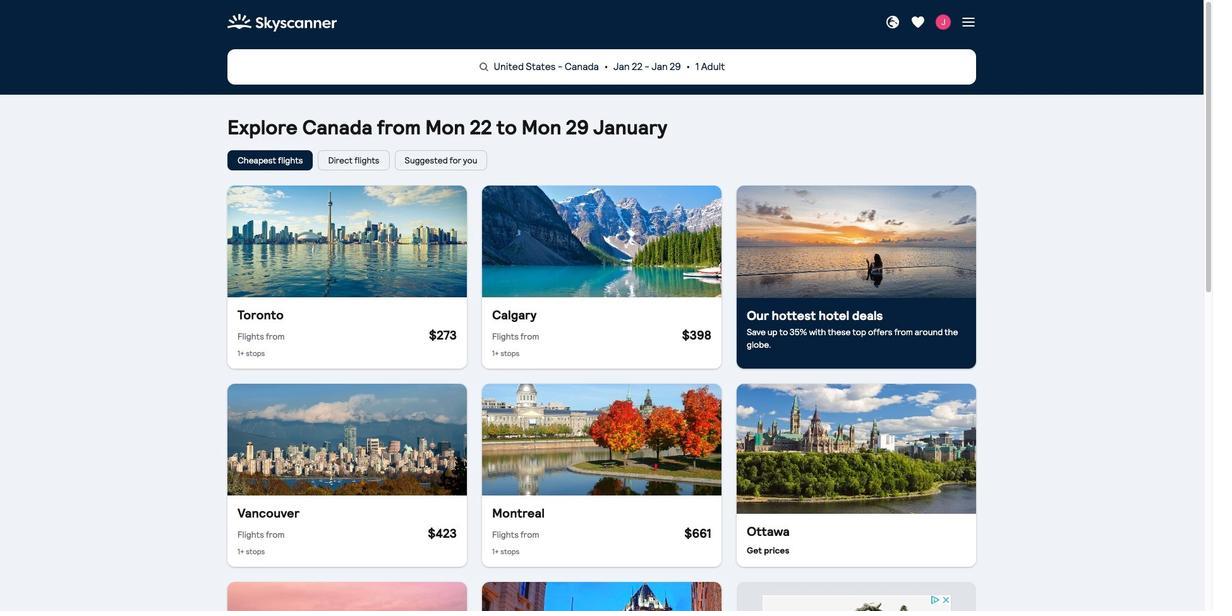 Task type: describe. For each thing, give the bounding box(es) containing it.
1+ stops flights to calgary  from $398. element
[[482, 298, 722, 369]]

advertisement element
[[762, 595, 951, 612]]

Suggested for you button
[[395, 150, 487, 170]]

1+ stops flights to toronto  from $273. element
[[227, 298, 467, 369]]

Cheapest flights button
[[227, 150, 313, 170]]

Direct flights button
[[318, 150, 390, 170]]



Task type: locate. For each thing, give the bounding box(es) containing it.
1+ stops flights to vancouver  from $423. element
[[227, 496, 467, 567]]

get prices for flights to ottawa, . element
[[737, 514, 976, 567]]

1+ stops flights to montreal  from $661. element
[[482, 496, 722, 567]]

open menu image
[[961, 14, 976, 30]]

profile image
[[936, 14, 951, 30]]

skyscanner home image
[[227, 10, 337, 35]]

saved flights image
[[910, 14, 926, 30]]

regional settings image
[[885, 14, 900, 30]]



Task type: vqa. For each thing, say whether or not it's contained in the screenshot.
'tab list'
no



